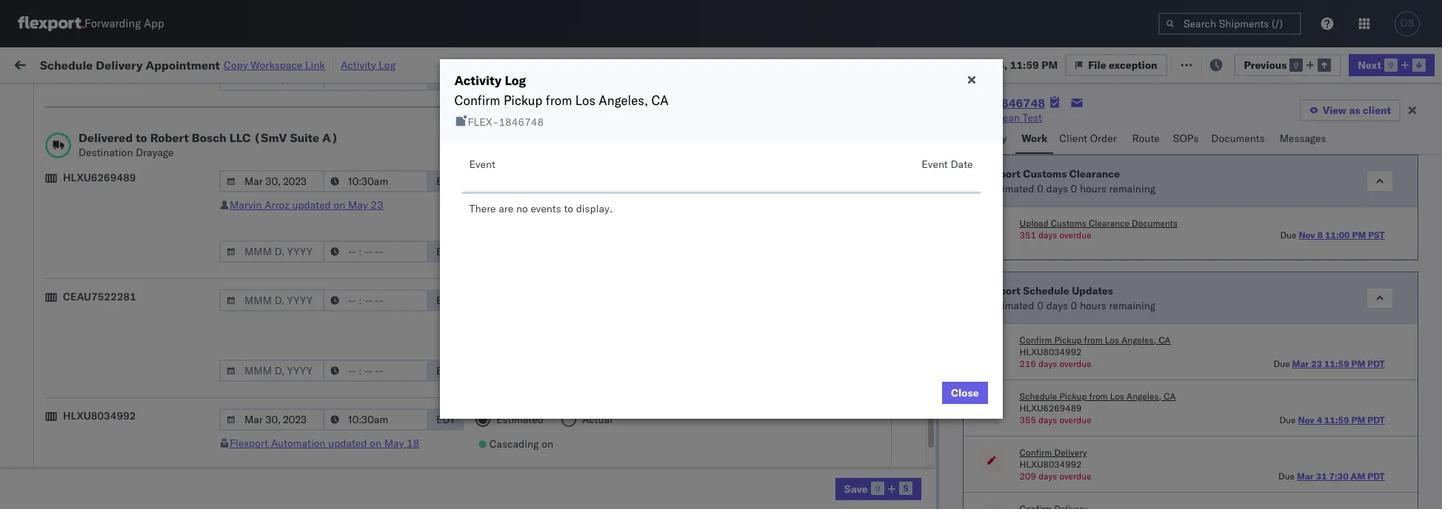 Task type: describe. For each thing, give the bounding box(es) containing it.
0 vertical spatial flex-1846748
[[958, 96, 1046, 110]]

due for due nov 4 11:59 pm pdt
[[1280, 415, 1296, 426]]

8,
[[352, 312, 361, 325]]

1 vertical spatial work
[[1022, 132, 1048, 145]]

snoozed
[[310, 91, 344, 103]]

1889466 for 6:00 am pst, dec 24, 2022
[[906, 442, 951, 455]]

1 horizontal spatial flex-1846748
[[874, 181, 951, 194]]

abcdefg78456546 for schedule delivery appointment
[[1080, 377, 1180, 390]]

due for due nov 8 11:00 pm pst
[[1281, 230, 1297, 241]]

pdt for confirm delivery
[[1368, 471, 1385, 482]]

0 down "updates" at the bottom of page
[[1071, 299, 1077, 312]]

uetu5238478 for confirm delivery
[[1056, 442, 1129, 455]]

lhuu7894563, for confirm delivery
[[977, 442, 1054, 455]]

mbl/mawb numbers
[[1080, 121, 1171, 132]]

pdt, for 11:59 pm pdt, nov 4, 2022's schedule delivery appointment link
[[305, 246, 328, 260]]

overdue for 355 days overdue
[[1060, 415, 1092, 426]]

edt for 18's -- : -- -- text box
[[436, 413, 455, 427]]

abcdefg78456546 for confirm delivery
[[1080, 442, 1180, 455]]

delivered
[[79, 130, 133, 145]]

flexport automation updated on may 18
[[230, 437, 420, 450]]

0 horizontal spatial confirm delivery button
[[34, 440, 113, 457]]

pm right 4:00
[[280, 409, 296, 423]]

schedule delivery appointment copy workspace link
[[40, 57, 325, 72]]

1 horizontal spatial activity
[[455, 73, 502, 88]]

work button
[[1016, 125, 1054, 154]]

updated for arroz
[[292, 199, 331, 212]]

ceau7522281, hlxu6269489, hlxu8034992 for third schedule pickup from los angeles, ca link from the bottom
[[977, 213, 1207, 227]]

estimated inside 'import schedule updates estimated 0 days 0 hours remaining'
[[987, 299, 1035, 312]]

nov left 8,
[[330, 312, 349, 325]]

209 days overdue
[[1020, 471, 1092, 482]]

11 resize handle column header from the left
[[1405, 115, 1422, 510]]

documents button
[[1206, 125, 1274, 154]]

due nov 8 11:00 pm pst
[[1281, 230, 1385, 241]]

cascading on for flexport automation updated on may 18
[[490, 438, 553, 451]]

schedule pickup from los angeles, ca hlxu6269489
[[1020, 391, 1176, 414]]

nov left 8 on the top right of page
[[1299, 230, 1316, 241]]

numbers for container numbers
[[977, 127, 1014, 138]]

0 vertical spatial upload customs clearance documents button
[[34, 147, 219, 163]]

upload for the bottom upload customs clearance documents button
[[34, 311, 68, 324]]

maeu9736123
[[1080, 475, 1155, 488]]

0 horizontal spatial file exception
[[1088, 58, 1158, 71]]

pm down 11:00 pm pst, nov 8, 2022
[[286, 344, 302, 357]]

delivery inside confirm delivery hlxu8034992
[[1055, 447, 1087, 459]]

bosch ocean test link
[[958, 110, 1042, 125]]

nov left 4
[[1298, 415, 1315, 426]]

8 resize handle column header from the left
[[1055, 115, 1073, 510]]

0 horizontal spatial work
[[162, 57, 188, 71]]

filtered
[[15, 91, 51, 104]]

2 -- : -- -- text field from the top
[[323, 290, 428, 312]]

nov down marvin arroz updated on may 23
[[331, 214, 350, 227]]

216
[[1020, 359, 1036, 370]]

1 horizontal spatial confirm pickup from los angeles, ca
[[455, 93, 669, 108]]

edt for ceau7522281's -- : -- -- text field
[[436, 365, 455, 378]]

ocean fcl for fourth schedule pickup from los angeles, ca link from the bottom of the page
[[485, 181, 537, 194]]

order
[[1090, 132, 1117, 145]]

view
[[1323, 104, 1347, 117]]

10 resize handle column header from the left
[[1357, 115, 1375, 510]]

schedule delivery appointment button for 11:59 pm pdt, nov 4, 2022
[[34, 245, 182, 261]]

3 schedule pickup from los angeles, ca from the top
[[34, 278, 216, 292]]

days for 351
[[1039, 230, 1057, 241]]

pst
[[1369, 230, 1385, 241]]

a)
[[322, 130, 338, 145]]

schedule delivery appointment for 11:59 pm pdt, nov 4, 2022
[[34, 246, 182, 259]]

0 vertical spatial activity log
[[341, 58, 396, 71]]

23,
[[346, 409, 362, 423]]

client order button
[[1054, 125, 1127, 154]]

flex-1893174
[[874, 475, 951, 488]]

by:
[[54, 91, 68, 104]]

dec for schedule pickup from los angeles, ca
[[330, 344, 349, 357]]

pdt, for third schedule pickup from los angeles, ca link from the bottom
[[305, 214, 328, 227]]

1 resize handle column header from the left
[[228, 115, 246, 510]]

event for event date
[[922, 158, 948, 171]]

display.
[[576, 202, 613, 216]]

customs inside import customs clearance estimated 0 days 0 hours remaining
[[1023, 167, 1067, 180]]

(smv
[[254, 130, 287, 145]]

ca inside schedule pickup from los angeles, ca hlxu6269489
[[1164, 391, 1176, 402]]

mode button
[[477, 118, 566, 133]]

ymluw236679313
[[1080, 149, 1176, 162]]

11:59 pm pst, dec 13, 2022 for schedule delivery appointment
[[255, 377, 396, 390]]

due nov 4 11:59 pm pdt
[[1280, 415, 1385, 426]]

ocean fcl for third schedule pickup from los angeles, ca link from the bottom
[[485, 214, 537, 227]]

there are no events to display.
[[469, 202, 613, 216]]

message
[[200, 57, 241, 71]]

2 mmm d, yyyy text field from the top
[[219, 170, 324, 193]]

1 horizontal spatial exception
[[1210, 57, 1258, 71]]

2 mmm d, yyyy text field from the top
[[219, 290, 324, 312]]

0 vertical spatial jawla
[[919, 58, 947, 71]]

1 horizontal spatial log
[[505, 73, 526, 88]]

work
[[42, 54, 81, 74]]

gaurav jawla for test123456
[[1279, 246, 1341, 260]]

1 horizontal spatial 11:00
[[1325, 230, 1350, 241]]

omkar savant
[[1279, 409, 1345, 423]]

work,
[[157, 91, 180, 103]]

1 horizontal spatial to
[[564, 202, 573, 216]]

import work button
[[120, 47, 194, 81]]

test123456 for 3rd schedule pickup from los angeles, ca link from the top
[[1080, 279, 1143, 292]]

los inside confirm pickup from los angeles, ca hlxu8034992
[[1105, 335, 1119, 346]]

delivery for 11:59 pm pdt, nov 4, 2022
[[81, 246, 119, 259]]

edt for hlxu6269489 -- : -- -- text field
[[436, 245, 455, 259]]

import for import schedule updates estimated 0 days 0 hours remaining
[[987, 284, 1021, 297]]

forwarding
[[84, 17, 141, 31]]

to inside delivered to robert bosch llc (smv suite a) destination drayage
[[136, 130, 147, 145]]

due mar 23 11:59 pm pdt
[[1274, 359, 1385, 370]]

am for pst,
[[280, 442, 297, 455]]

my work
[[15, 54, 81, 74]]

ready
[[114, 91, 140, 103]]

due nov 4, 11:59 pm
[[955, 58, 1058, 71]]

bosch inside delivered to robert bosch llc (smv suite a) destination drayage
[[192, 130, 227, 145]]

import customs clearance estimated 0 days 0 hours remaining
[[987, 167, 1156, 195]]

nov down the marvin arroz updated on may 23 button
[[331, 246, 350, 260]]

Search Work text field
[[944, 53, 1105, 75]]

pst, for confirm pickup from los angeles, ca
[[298, 409, 321, 423]]

my
[[15, 54, 38, 74]]

pst, for schedule delivery appointment
[[305, 377, 327, 390]]

0 vertical spatial 1846748
[[994, 96, 1046, 110]]

updates
[[1072, 284, 1113, 297]]

client
[[1363, 104, 1391, 117]]

confirm delivery hlxu8034992
[[1020, 447, 1087, 470]]

hlxu6269489 inside schedule pickup from los angeles, ca hlxu6269489
[[1020, 403, 1082, 414]]

fcl for third schedule pickup from los angeles, ca link from the bottom
[[518, 214, 537, 227]]

batch
[[1359, 57, 1388, 71]]

2 vertical spatial am
[[1351, 471, 1366, 482]]

351
[[1020, 230, 1036, 241]]

clearance for the bottom upload customs clearance documents button upload customs clearance documents link
[[115, 311, 162, 324]]

customs down ceau7522281
[[70, 311, 112, 324]]

numbers for mbl/mawb numbers
[[1134, 121, 1171, 132]]

1 vertical spatial upload
[[1020, 218, 1049, 229]]

9 resize handle column header from the left
[[1254, 115, 1272, 510]]

1 vertical spatial confirm pickup from los angeles, ca
[[34, 409, 210, 422]]

confirm pickup from los angeles, ca link
[[34, 408, 210, 423]]

no
[[516, 202, 528, 216]]

1 vertical spatial activity log
[[455, 73, 526, 88]]

ceau7522281, for the bottom upload customs clearance documents button upload customs clearance documents link
[[977, 311, 1053, 325]]

scheduled
[[476, 73, 525, 87]]

12:00
[[255, 149, 283, 162]]

pm up the 4:00 pm pst, dec 23, 2022
[[286, 377, 302, 390]]

mode
[[485, 121, 508, 132]]

event date
[[922, 158, 973, 171]]

4, for third schedule pickup from los angeles, ca link from the bottom
[[353, 214, 362, 227]]

from inside confirm pickup from los angeles, ca link
[[109, 409, 131, 422]]

pickup inside confirm pickup from los angeles, ca hlxu8034992
[[1055, 335, 1082, 346]]

760 at risk
[[273, 57, 324, 71]]

llc
[[230, 130, 251, 145]]

19,
[[354, 149, 370, 162]]

pm up nov 4 11:59 pm pdt button
[[1352, 359, 1366, 370]]

container
[[977, 115, 1017, 126]]

jawla for caiu7969337
[[1315, 149, 1341, 162]]

4
[[1317, 415, 1323, 426]]

days for 355
[[1039, 415, 1057, 426]]

0 up the 216 days overdue
[[1037, 299, 1044, 312]]

mar for mar 23 11:59 pm pdt
[[1293, 359, 1309, 370]]

1 horizontal spatial 23
[[1312, 359, 1323, 370]]

flexport. image
[[18, 16, 84, 31]]

1 mmm d, yyyy text field from the top
[[219, 69, 324, 91]]

mar for mar 31 7:30 am pdt
[[1297, 471, 1314, 482]]

1 fcl from the top
[[518, 149, 537, 162]]

status
[[81, 91, 107, 103]]

pm left 8,
[[286, 312, 302, 325]]

hlxu6269489, for 3rd schedule pickup from los angeles, ca link from the top
[[1056, 279, 1132, 292]]

1 schedule pickup from los angeles, ca from the top
[[34, 180, 216, 194]]

due mar 31 7:30 am pdt
[[1279, 471, 1385, 482]]

5 resize handle column header from the left
[[666, 115, 684, 510]]

jawla for ceau7522281, hlxu6269489, hlxu8034992
[[1315, 246, 1341, 260]]

os button
[[1391, 7, 1425, 41]]

4 resize handle column header from the left
[[563, 115, 581, 510]]

216 days overdue
[[1020, 359, 1092, 370]]

13, for schedule pickup from los angeles, ca
[[352, 344, 368, 357]]

dec for confirm pickup from los angeles, ca
[[324, 409, 343, 423]]

ceau7522281, for third schedule pickup from los angeles, ca link from the bottom
[[977, 213, 1053, 227]]

lhuu7894563, uetu5238478 for confirm delivery
[[977, 442, 1129, 455]]

nov up flex-1846748 link
[[976, 58, 996, 71]]

close
[[951, 387, 979, 400]]

appointment for 11:59 pm pdt, nov 4, 2022
[[121, 246, 182, 259]]

fcl for confirm delivery link
[[518, 442, 537, 455]]

12:00 am pdt, aug 19, 2022
[[255, 149, 398, 162]]

pst, for schedule pickup from los angeles, ca
[[305, 344, 327, 357]]

date
[[951, 158, 973, 171]]

4 mmm d, yyyy text field from the top
[[219, 409, 324, 431]]

uetu5238478 for schedule pickup from los angeles, ca
[[1056, 344, 1129, 357]]

3 mmm d, yyyy text field from the top
[[219, 360, 324, 382]]

ceau7522281, hlxu6269489, hlxu8034992 for 3rd schedule pickup from los angeles, ca link from the top
[[977, 279, 1207, 292]]

clearance for topmost upload customs clearance documents button upload customs clearance documents link
[[115, 148, 162, 161]]

760
[[273, 57, 292, 71]]

ceau7522281, for 3rd schedule pickup from los angeles, ca link from the top
[[977, 279, 1053, 292]]

los inside schedule pickup from los angeles, ca hlxu6269489
[[1110, 391, 1125, 402]]

pm down the marvin arroz updated on may 23 button
[[286, 214, 302, 227]]

appointment for 11:59 pm pst, dec 13, 2022
[[121, 376, 182, 389]]

edt for 23's -- : -- -- text box
[[436, 175, 455, 188]]

2 vertical spatial upload customs clearance documents button
[[34, 310, 219, 326]]

pm up 11:00 pm pst, nov 8, 2022
[[286, 279, 302, 292]]

pm up flex-1846748 link
[[1042, 58, 1058, 71]]

delivery up ready
[[96, 57, 143, 72]]

import work
[[126, 57, 188, 71]]

customs down delivered
[[70, 148, 112, 161]]

batch action button
[[1336, 53, 1433, 75]]

app
[[144, 17, 164, 31]]

lhuu7894563, for schedule delivery appointment
[[977, 376, 1054, 390]]

estimated inside import customs clearance estimated 0 days 0 hours remaining
[[987, 182, 1035, 195]]

cascading on for marvin arroz updated on may 23
[[490, 199, 553, 213]]

pdt up 'snooze'
[[436, 73, 455, 87]]

may for 23
[[348, 199, 368, 212]]

0 vertical spatial hlxu6269489
[[63, 171, 136, 184]]

pm down marvin arroz updated on may 23
[[286, 246, 302, 260]]

import schedule updates estimated 0 days 0 hours remaining
[[987, 284, 1156, 312]]

am for pdt,
[[286, 149, 303, 162]]

schedule delivery appointment for 11:59 pm pst, dec 13, 2022
[[34, 376, 182, 389]]

fcl for fourth schedule pickup from los angeles, ca link from the bottom of the page
[[518, 181, 537, 194]]

0 down client at the top of page
[[1071, 182, 1077, 195]]

1 schedule pickup from los angeles, ca link from the top
[[34, 180, 216, 194]]

operator:
[[837, 58, 881, 71]]

8
[[1318, 230, 1323, 241]]

31
[[1316, 471, 1327, 482]]

actual for marvin arroz updated on may 23
[[582, 175, 613, 188]]

omkar
[[1279, 409, 1310, 423]]

1 vertical spatial confirm pickup from los angeles, ca button
[[34, 408, 210, 424]]

0 down caiu7969337
[[1037, 182, 1044, 195]]

1893174
[[906, 475, 951, 488]]

next button
[[1349, 54, 1435, 76]]

confirm inside confirm pickup from los angeles, ca hlxu8034992
[[1020, 335, 1052, 346]]

schedule delivery appointment link for 11:59 pm pdt, nov 4, 2022
[[34, 245, 182, 260]]

summary
[[963, 132, 1007, 145]]

at
[[295, 57, 304, 71]]

confirm delivery link
[[34, 440, 113, 455]]

1 vertical spatial 11:00
[[255, 312, 283, 325]]

status : ready for work, blocked, in progress
[[81, 91, 269, 103]]



Task type: locate. For each thing, give the bounding box(es) containing it.
2 gaurav jawla from the top
[[1279, 246, 1341, 260]]

0 vertical spatial schedule delivery appointment
[[34, 246, 182, 259]]

overdue for 351 days overdue
[[1060, 230, 1092, 241]]

18
[[407, 437, 420, 450]]

3 test123456 from the top
[[1080, 246, 1143, 260]]

mbl/mawb
[[1080, 121, 1132, 132]]

3 fcl from the top
[[518, 214, 537, 227]]

0 horizontal spatial may
[[348, 199, 368, 212]]

: left ready
[[107, 91, 110, 103]]

activity log
[[341, 58, 396, 71], [455, 73, 526, 88]]

remaining inside import customs clearance estimated 0 days 0 hours remaining
[[1109, 182, 1156, 195]]

1 edt from the top
[[436, 175, 455, 188]]

caiu7969337
[[977, 148, 1047, 162]]

lhuu7894563, uetu5238478
[[977, 344, 1129, 357], [977, 376, 1129, 390], [977, 409, 1129, 422], [977, 442, 1129, 455]]

flex-1846748 link
[[958, 96, 1046, 110]]

0 vertical spatial 1889466
[[906, 377, 951, 390]]

ceau7522281, hlxu6269489, hlxu8034992 for 11:59 pm pdt, nov 4, 2022's schedule delivery appointment link
[[977, 246, 1207, 259]]

hlxu6269489, for fourth schedule pickup from los angeles, ca link from the bottom of the page
[[1056, 181, 1132, 194]]

1 vertical spatial -- : -- -- text field
[[323, 170, 428, 193]]

hlxu6269489 up 355 days overdue at right bottom
[[1020, 403, 1082, 414]]

4, for 3rd schedule pickup from los angeles, ca link from the top
[[353, 279, 362, 292]]

remaining inside 'import schedule updates estimated 0 days 0 hours remaining'
[[1109, 299, 1156, 312]]

import down the 351
[[987, 284, 1021, 297]]

4 ocean fcl from the top
[[485, 409, 537, 423]]

remaining down "updates" at the bottom of page
[[1109, 299, 1156, 312]]

days
[[1046, 182, 1068, 195], [1039, 230, 1057, 241], [1046, 299, 1068, 312], [1039, 359, 1057, 370], [1039, 415, 1057, 426], [1039, 471, 1057, 482]]

3 flex-1889466 from the top
[[874, 442, 951, 455]]

3 1889466 from the top
[[906, 442, 951, 455]]

11:59 pm pst, dec 13, 2022 up the 4:00 pm pst, dec 23, 2022
[[255, 377, 396, 390]]

pdt for schedule pickup from los angeles, ca
[[1368, 415, 1385, 426]]

-- : -- -- text field
[[323, 69, 428, 91], [323, 170, 428, 193], [323, 409, 428, 431]]

flexport
[[230, 437, 268, 450]]

schedule delivery appointment button for 11:59 pm pst, dec 13, 2022
[[34, 375, 182, 392]]

ceau7522281, hlxu6269489, hlxu8034992 for the bottom upload customs clearance documents button upload customs clearance documents link
[[977, 311, 1207, 325]]

days for 216
[[1039, 359, 1057, 370]]

file down search shipments (/) text field
[[1189, 57, 1207, 71]]

delivered to robert bosch llc (smv suite a) destination drayage
[[79, 130, 338, 159]]

upload customs clearance documents button
[[34, 147, 219, 163], [1020, 218, 1178, 230], [34, 310, 219, 326]]

bosch
[[958, 111, 987, 124], [192, 130, 227, 145], [588, 181, 617, 194], [691, 181, 721, 194], [588, 214, 617, 227], [588, 409, 617, 423], [691, 409, 721, 423]]

fcl for confirm pickup from los angeles, ca link
[[518, 409, 537, 423]]

0 vertical spatial updated
[[292, 199, 331, 212]]

days inside 'import schedule updates estimated 0 days 0 hours remaining'
[[1046, 299, 1068, 312]]

remaining for import schedule updates
[[1109, 299, 1156, 312]]

save button
[[836, 479, 921, 501]]

5 fcl from the top
[[518, 442, 537, 455]]

0 horizontal spatial 11:00
[[255, 312, 283, 325]]

1 cascading from the top
[[490, 199, 539, 213]]

3 ocean fcl from the top
[[485, 214, 537, 227]]

0 horizontal spatial :
[[107, 91, 110, 103]]

gaurav jawla
[[1279, 149, 1341, 162], [1279, 246, 1341, 260]]

1 abcdefg78456546 from the top
[[1080, 344, 1180, 357]]

to up drayage
[[136, 130, 147, 145]]

4 schedule pickup from los angeles, ca from the top
[[34, 343, 216, 357]]

schedule delivery appointment button up ceau7522281
[[34, 245, 182, 261]]

1 vertical spatial gaurav jawla
[[1279, 246, 1341, 260]]

3 edt from the top
[[436, 294, 455, 307]]

0 horizontal spatial hlxu6269489
[[63, 171, 136, 184]]

11:59 pm pst, dec 13, 2022 for schedule pickup from los angeles, ca
[[255, 344, 396, 357]]

updated for automation
[[328, 437, 367, 450]]

mmm d, yyyy text field up 4:00
[[219, 360, 324, 382]]

activity inside activity log button
[[341, 58, 376, 71]]

dec down 11:00 pm pst, nov 8, 2022
[[330, 344, 349, 357]]

hlxu6269489
[[63, 171, 136, 184], [1020, 403, 1082, 414]]

2 13, from the top
[[352, 377, 368, 390]]

5 test123456 from the top
[[1080, 312, 1143, 325]]

1 vertical spatial 1846748
[[499, 115, 544, 129]]

upload customs clearance documents link for the bottom upload customs clearance documents button
[[34, 310, 219, 325]]

hlxu6269489, down "updates" at the bottom of page
[[1056, 311, 1132, 325]]

schedule delivery appointment up ceau7522281
[[34, 246, 182, 259]]

confirm inside confirm delivery hlxu8034992
[[1020, 447, 1052, 459]]

pdt, for fourth schedule pickup from los angeles, ca link from the bottom of the page
[[305, 181, 328, 194]]

24,
[[346, 442, 362, 455]]

2 ceau7522281, from the top
[[977, 213, 1053, 227]]

1 gaurav jawla from the top
[[1279, 149, 1341, 162]]

clearance inside import customs clearance estimated 0 days 0 hours remaining
[[1070, 167, 1120, 180]]

4 hlxu6269489, from the top
[[1056, 279, 1132, 292]]

0 horizontal spatial event
[[469, 158, 496, 171]]

1 vertical spatial 23
[[1312, 359, 1323, 370]]

file
[[1189, 57, 1207, 71], [1088, 58, 1107, 71]]

due for due mar 23 11:59 pm pdt
[[1274, 359, 1290, 370]]

pst, for upload customs clearance documents
[[305, 312, 327, 325]]

1 uetu5238478 from the top
[[1056, 344, 1129, 357]]

3 schedule pickup from los angeles, ca link from the top
[[34, 277, 216, 292]]

hours inside import customs clearance estimated 0 days 0 hours remaining
[[1080, 182, 1107, 195]]

1 actual from the top
[[582, 175, 613, 188]]

1 vertical spatial log
[[505, 73, 526, 88]]

workitem
[[16, 121, 55, 132]]

due for due mar 31 7:30 am pdt
[[1279, 471, 1295, 482]]

overdue down schedule pickup from los angeles, ca hlxu6269489
[[1060, 415, 1092, 426]]

upload down workitem
[[34, 148, 68, 161]]

client order
[[1060, 132, 1117, 145]]

angeles, inside schedule pickup from los angeles, ca hlxu6269489
[[1127, 391, 1162, 402]]

mmm d, yyyy text field up progress
[[219, 69, 324, 91]]

0 vertical spatial gaurav jawla
[[1279, 149, 1341, 162]]

1 hlxu6269489, from the top
[[1056, 181, 1132, 194]]

days up confirm pickup from los angeles, ca hlxu8034992
[[1046, 299, 1068, 312]]

pst, up the 4:00 pm pst, dec 23, 2022
[[305, 377, 327, 390]]

event
[[469, 158, 496, 171], [922, 158, 948, 171]]

activity log up no
[[341, 58, 396, 71]]

there
[[469, 202, 496, 216]]

due for due nov 4, 11:59 pm
[[955, 58, 974, 71]]

schedule inside schedule pickup from los angeles, ca hlxu6269489
[[1020, 391, 1057, 402]]

flex-1846748 up container
[[958, 96, 1046, 110]]

7:30
[[1330, 471, 1349, 482]]

1 remaining from the top
[[1109, 182, 1156, 195]]

2 vertical spatial upload
[[34, 311, 68, 324]]

0 vertical spatial work
[[162, 57, 188, 71]]

2 uetu5238478 from the top
[[1056, 376, 1129, 390]]

gaurav jawla for ymluw236679313
[[1279, 149, 1341, 162]]

1 hours from the top
[[1080, 182, 1107, 195]]

pm up the marvin arroz updated on may 23 button
[[286, 181, 302, 194]]

ceau7522281, hlxu6269489, hlxu8034992 down "updates" at the bottom of page
[[977, 311, 1207, 325]]

upload for topmost upload customs clearance documents button
[[34, 148, 68, 161]]

5 edt from the top
[[436, 413, 455, 427]]

blocked,
[[182, 91, 220, 103]]

upload up the 351
[[1020, 218, 1049, 229]]

0 vertical spatial 23
[[371, 199, 384, 212]]

progress
[[232, 91, 269, 103]]

overdue
[[1060, 230, 1092, 241], [1060, 359, 1092, 370], [1060, 415, 1092, 426], [1060, 471, 1092, 482]]

jawla down "due nov 8 11:00 pm pst"
[[1315, 246, 1341, 260]]

ca inside confirm pickup from los angeles, ca hlxu8034992
[[1159, 335, 1171, 346]]

flex-1889466 for 6:00 am pst, dec 24, 2022
[[874, 442, 951, 455]]

0 vertical spatial cascading
[[490, 199, 539, 213]]

upload customs clearance documents link for topmost upload customs clearance documents button
[[34, 147, 219, 162]]

1 vertical spatial 1889466
[[906, 409, 951, 423]]

dec up 23,
[[330, 377, 349, 390]]

test123456 for third schedule pickup from los angeles, ca link from the bottom
[[1080, 214, 1143, 227]]

arroz
[[265, 199, 290, 212]]

pdt, for 3rd schedule pickup from los angeles, ca link from the top
[[305, 279, 328, 292]]

1 vertical spatial hours
[[1080, 299, 1107, 312]]

lhuu7894563, for schedule pickup from los angeles, ca
[[977, 344, 1054, 357]]

2 abcdefg78456546 from the top
[[1080, 377, 1180, 390]]

1 vertical spatial appointment
[[121, 246, 182, 259]]

13, for schedule delivery appointment
[[352, 377, 368, 390]]

4, for 11:59 pm pdt, nov 4, 2022's schedule delivery appointment link
[[353, 246, 362, 260]]

1 vertical spatial schedule delivery appointment button
[[34, 375, 182, 392]]

hours down 'ymluw236679313'
[[1080, 182, 1107, 195]]

hlxu6269489, up "351 days overdue"
[[1056, 213, 1132, 227]]

from inside schedule pickup from los angeles, ca hlxu6269489
[[1089, 391, 1108, 402]]

1889466
[[906, 377, 951, 390], [906, 409, 951, 423], [906, 442, 951, 455]]

due left 8 on the top right of page
[[1281, 230, 1297, 241]]

upload customs clearance documents
[[34, 148, 219, 161], [1020, 218, 1178, 229], [34, 311, 219, 324]]

gaurav for ceau7522281, hlxu6269489, hlxu8034992
[[1279, 246, 1312, 260]]

import inside 'import schedule updates estimated 0 days 0 hours remaining'
[[987, 284, 1021, 297]]

resize handle column header
[[228, 115, 246, 510], [404, 115, 422, 510], [460, 115, 477, 510], [563, 115, 581, 510], [666, 115, 684, 510], [825, 115, 843, 510], [952, 115, 970, 510], [1055, 115, 1073, 510], [1254, 115, 1272, 510], [1357, 115, 1375, 510], [1405, 115, 1422, 510]]

delivery up 209 days overdue
[[1055, 447, 1087, 459]]

1 vertical spatial am
[[280, 442, 297, 455]]

1 horizontal spatial confirm pickup from los angeles, ca button
[[1020, 335, 1171, 347]]

uetu5238478 for schedule delivery appointment
[[1056, 376, 1129, 390]]

edt
[[436, 175, 455, 188], [436, 245, 455, 259], [436, 294, 455, 307], [436, 365, 455, 378], [436, 413, 455, 427]]

view as client button
[[1300, 99, 1401, 122]]

1 horizontal spatial event
[[922, 158, 948, 171]]

2 lhuu7894563, uetu5238478 from the top
[[977, 376, 1129, 390]]

2 schedule delivery appointment link from the top
[[34, 375, 182, 390]]

flex-1846748 button
[[850, 177, 954, 198], [850, 177, 954, 198]]

0 horizontal spatial confirm pickup from los angeles, ca
[[34, 409, 210, 422]]

confirm pickup from los angeles, ca button up confirm delivery
[[34, 408, 210, 424]]

pst, down the 4:00 pm pst, dec 23, 2022
[[299, 442, 322, 455]]

route
[[1132, 132, 1160, 145]]

abcdefg78456546 for schedule pickup from los angeles, ca
[[1080, 344, 1180, 357]]

2 schedule pickup from los angeles, ca from the top
[[34, 213, 216, 226]]

activity log up mode
[[455, 73, 526, 88]]

hlxu8034992 inside confirm delivery hlxu8034992
[[1020, 459, 1082, 470]]

1 vertical spatial remaining
[[1109, 299, 1156, 312]]

hlxu6269489, for the bottom upload customs clearance documents button upload customs clearance documents link
[[1056, 311, 1132, 325]]

cascading for marvin arroz updated on may 23
[[490, 199, 539, 213]]

upload customs clearance documents up "351 days overdue"
[[1020, 218, 1178, 229]]

1 11:59 pm pst, dec 13, 2022 from the top
[[255, 344, 396, 357]]

log inside button
[[379, 58, 396, 71]]

mar 31 7:30 am pdt button
[[1297, 471, 1385, 482]]

upload customs clearance documents button down ceau7522281
[[34, 310, 219, 326]]

0 vertical spatial 11:59 pm pst, dec 13, 2022
[[255, 344, 396, 357]]

3 overdue from the top
[[1060, 415, 1092, 426]]

event left "date" at the right top of the page
[[922, 158, 948, 171]]

1 vertical spatial import
[[987, 167, 1021, 180]]

0 horizontal spatial 23
[[371, 199, 384, 212]]

days for 209
[[1039, 471, 1057, 482]]

delivery up confirm pickup from los angeles, ca link
[[81, 376, 119, 389]]

import inside button
[[126, 57, 159, 71]]

dec left 23,
[[324, 409, 343, 423]]

sops
[[1173, 132, 1199, 145]]

4 ceau7522281, hlxu6269489, hlxu8034992 from the top
[[977, 279, 1207, 292]]

copy workspace link button
[[224, 58, 325, 71]]

0 vertical spatial am
[[286, 149, 303, 162]]

customs up "351 days overdue"
[[1051, 218, 1087, 229]]

mar left 31
[[1297, 471, 1314, 482]]

drayage
[[136, 146, 174, 159]]

los inside confirm pickup from los angeles, ca link
[[134, 409, 150, 422]]

test123456 for fourth schedule pickup from los angeles, ca link from the bottom of the page
[[1080, 181, 1143, 194]]

pst, for confirm delivery
[[299, 442, 322, 455]]

1846748 down scheduled
[[499, 115, 544, 129]]

due left 4
[[1280, 415, 1296, 426]]

4:00
[[255, 409, 277, 423]]

355 days overdue
[[1020, 415, 1092, 426]]

1 -- : -- -- text field from the top
[[323, 69, 428, 91]]

file exception button
[[1166, 53, 1268, 75], [1166, 53, 1268, 75], [1065, 54, 1167, 76], [1065, 54, 1167, 76]]

0 horizontal spatial numbers
[[977, 127, 1014, 138]]

risk
[[307, 57, 324, 71]]

numbers inside mbl/mawb numbers button
[[1134, 121, 1171, 132]]

appointment up confirm pickup from los angeles, ca link
[[121, 376, 182, 389]]

1 horizontal spatial work
[[1022, 132, 1048, 145]]

pm left pst
[[1352, 230, 1366, 241]]

remaining for import customs clearance
[[1109, 182, 1156, 195]]

5 schedule pickup from los angeles, ca from the top
[[34, 474, 216, 487]]

2 11:59 pm pdt, nov 4, 2022 from the top
[[255, 214, 391, 227]]

MMM D, YYYY text field
[[219, 241, 324, 263], [219, 290, 324, 312]]

0 vertical spatial flex-1889466
[[874, 377, 951, 390]]

2 ocean fcl from the top
[[485, 181, 537, 194]]

2 vertical spatial flex-1846748
[[874, 181, 951, 194]]

days inside import customs clearance estimated 0 days 0 hours remaining
[[1046, 182, 1068, 195]]

Search Shipments (/) text field
[[1159, 13, 1302, 35]]

ceau7522281, for fourth schedule pickup from los angeles, ca link from the bottom of the page
[[977, 181, 1053, 194]]

workitem button
[[9, 118, 231, 133]]

: for snoozed
[[344, 91, 347, 103]]

gaurav for caiu7969337
[[1279, 149, 1312, 162]]

snooze
[[429, 121, 458, 132]]

2 resize handle column header from the left
[[404, 115, 422, 510]]

file exception
[[1189, 57, 1258, 71], [1088, 58, 1158, 71]]

0 vertical spatial schedule delivery appointment button
[[34, 245, 182, 261]]

5 ocean fcl from the top
[[485, 442, 537, 455]]

2 vertical spatial gaurav
[[1279, 246, 1312, 260]]

overdue for 209 days overdue
[[1060, 471, 1092, 482]]

lhuu7894563, uetu5238478 up confirm delivery hlxu8034992
[[977, 409, 1129, 422]]

numbers down container
[[977, 127, 1014, 138]]

hlxu6269489, for third schedule pickup from los angeles, ca link from the bottom
[[1056, 213, 1132, 227]]

hours for clearance
[[1080, 182, 1107, 195]]

1 vertical spatial schedule delivery appointment link
[[34, 375, 182, 390]]

0 horizontal spatial file
[[1088, 58, 1107, 71]]

ceau7522281, hlxu6269489, hlxu8034992 up confirm pickup from los angeles, ca hlxu8034992
[[977, 279, 1207, 292]]

1 vertical spatial hlxu6269489
[[1020, 403, 1082, 414]]

lhuu7894563, uetu5238478 for schedule pickup from los angeles, ca
[[977, 344, 1129, 357]]

actual for flexport automation updated on may 18
[[582, 413, 613, 427]]

uetu5238478 up the 216 days overdue
[[1056, 344, 1129, 357]]

5 ceau7522281, from the top
[[977, 311, 1053, 325]]

2 fcl from the top
[[518, 181, 537, 194]]

4 ceau7522281, from the top
[[977, 279, 1053, 292]]

205
[[341, 57, 361, 71]]

forwarding app
[[84, 17, 164, 31]]

am right 6:00
[[280, 442, 297, 455]]

schedule delivery appointment link up ceau7522281
[[34, 245, 182, 260]]

flex-1889466 for 11:59 pm pst, dec 13, 2022
[[874, 377, 951, 390]]

4 test123456 from the top
[[1080, 279, 1143, 292]]

2 -- : -- -- text field from the top
[[323, 170, 428, 193]]

appointment up ceau7522281
[[121, 246, 182, 259]]

nov down aug
[[331, 181, 350, 194]]

pm right savant
[[1352, 415, 1366, 426]]

1 vertical spatial actual
[[582, 413, 613, 427]]

3 11:59 pm pdt, nov 4, 2022 from the top
[[255, 246, 391, 260]]

flex-1889466 down close 'button'
[[874, 409, 951, 423]]

1 ceau7522281, from the top
[[977, 181, 1053, 194]]

2 hours from the top
[[1080, 299, 1107, 312]]

3 uetu5238478 from the top
[[1056, 409, 1129, 422]]

-- : -- -- text field for 23
[[323, 170, 428, 193]]

0 vertical spatial schedule delivery appointment link
[[34, 245, 182, 260]]

next
[[1358, 58, 1382, 71]]

jawla left due nov 4, 11:59 pm
[[919, 58, 947, 71]]

import inside import customs clearance estimated 0 days 0 hours remaining
[[987, 167, 1021, 180]]

ceau7522281, for 11:59 pm pdt, nov 4, 2022's schedule delivery appointment link
[[977, 246, 1053, 259]]

may for 18
[[384, 437, 404, 450]]

2 1889466 from the top
[[906, 409, 951, 423]]

pickup inside schedule pickup from los angeles, ca hlxu6269489
[[1060, 391, 1087, 402]]

numbers inside the container numbers
[[977, 127, 1014, 138]]

nov 8 11:00 pm pst button
[[1299, 230, 1385, 241]]

exception down search shipments (/) text field
[[1210, 57, 1258, 71]]

0 vertical spatial 11:00
[[1325, 230, 1350, 241]]

0 horizontal spatial confirm pickup from los angeles, ca button
[[34, 408, 210, 424]]

1 -- : -- -- text field from the top
[[323, 241, 428, 263]]

1 overdue from the top
[[1060, 230, 1092, 241]]

4 schedule pickup from los angeles, ca link from the top
[[34, 343, 216, 357]]

marvin
[[230, 199, 262, 212]]

ceau7522281, hlxu6269489, hlxu8034992 for fourth schedule pickup from los angeles, ca link from the bottom of the page
[[977, 181, 1207, 194]]

2 schedule pickup from los angeles, ca link from the top
[[34, 212, 216, 227]]

actions
[[1384, 121, 1414, 132]]

flex-1889466 button
[[850, 373, 954, 394], [850, 373, 954, 394], [850, 406, 954, 426], [850, 406, 954, 426], [850, 438, 954, 459], [850, 438, 954, 459]]

3 -- : -- -- text field from the top
[[323, 409, 428, 431]]

3 resize handle column header from the left
[[460, 115, 477, 510]]

dec for schedule delivery appointment
[[330, 377, 349, 390]]

0 vertical spatial confirm pickup from los angeles, ca
[[455, 93, 669, 108]]

1 vertical spatial flex-1846748
[[468, 115, 544, 129]]

1 lhuu7894563, from the top
[[977, 344, 1054, 357]]

2 event from the left
[[922, 158, 948, 171]]

0 vertical spatial remaining
[[1109, 182, 1156, 195]]

2 : from the left
[[344, 91, 347, 103]]

3 lhuu7894563, from the top
[[977, 409, 1054, 422]]

3 abcdefg78456546 from the top
[[1080, 409, 1180, 423]]

ocean fcl for confirm pickup from los angeles, ca link
[[485, 409, 537, 423]]

lhuu7894563, uetu5238478 down 355 days overdue at right bottom
[[977, 442, 1129, 455]]

confirm delivery button down confirm pickup from los angeles, ca link
[[34, 440, 113, 457]]

upload customs clearance documents for the bottom upload customs clearance documents button upload customs clearance documents link
[[34, 311, 219, 324]]

2 vertical spatial appointment
[[121, 376, 182, 389]]

2 11:59 pm pst, dec 13, 2022 from the top
[[255, 377, 396, 390]]

2 flex-1889466 from the top
[[874, 409, 951, 423]]

numbers left 'sops' on the top right
[[1134, 121, 1171, 132]]

nov 4 11:59 pm pdt button
[[1298, 415, 1385, 426]]

0 horizontal spatial activity
[[341, 58, 376, 71]]

ca
[[652, 93, 669, 108], [202, 180, 216, 194], [202, 213, 216, 226], [202, 278, 216, 292], [1159, 335, 1171, 346], [202, 343, 216, 357], [1164, 391, 1176, 402], [196, 409, 210, 422], [202, 474, 216, 487]]

import up for
[[126, 57, 159, 71]]

2 test123456 from the top
[[1080, 214, 1143, 227]]

-- : -- -- text field up no
[[323, 69, 428, 91]]

hours inside 'import schedule updates estimated 0 days 0 hours remaining'
[[1080, 299, 1107, 312]]

marvin arroz updated on may 23 button
[[230, 199, 384, 212]]

hlxu6269489, for 11:59 pm pdt, nov 4, 2022's schedule delivery appointment link
[[1056, 246, 1132, 259]]

updated down 23,
[[328, 437, 367, 450]]

3 hlxu6269489, from the top
[[1056, 246, 1132, 259]]

messages button
[[1274, 125, 1335, 154]]

0 vertical spatial confirm pickup from los angeles, ca button
[[1020, 335, 1171, 347]]

delivery inside confirm delivery link
[[75, 441, 113, 455]]

-- : -- -- text field for 18
[[323, 409, 428, 431]]

1 upload customs clearance documents link from the top
[[34, 147, 219, 162]]

1 ocean fcl from the top
[[485, 149, 537, 162]]

ocean fcl for confirm delivery link
[[485, 442, 537, 455]]

uetu5238478 for confirm pickup from los angeles, ca
[[1056, 409, 1129, 422]]

5 hlxu6269489, from the top
[[1056, 311, 1132, 325]]

flexport automation updated on may 18 button
[[230, 437, 420, 450]]

-- : -- -- text field
[[323, 241, 428, 263], [323, 290, 428, 312], [323, 360, 428, 382]]

may left "18"
[[384, 437, 404, 450]]

message (0)
[[200, 57, 260, 71]]

ceau7522281, hlxu6269489, hlxu8034992 up "updates" at the bottom of page
[[977, 246, 1207, 259]]

1 schedule delivery appointment button from the top
[[34, 245, 182, 261]]

from inside confirm pickup from los angeles, ca hlxu8034992
[[1084, 335, 1103, 346]]

1 1889466 from the top
[[906, 377, 951, 390]]

1 vertical spatial cascading on
[[490, 438, 553, 451]]

1 event from the left
[[469, 158, 496, 171]]

0 horizontal spatial log
[[379, 58, 396, 71]]

4 abcdefg78456546 from the top
[[1080, 442, 1180, 455]]

0 horizontal spatial flex-1846748
[[468, 115, 544, 129]]

link
[[305, 58, 325, 71]]

4,
[[998, 58, 1008, 71], [353, 181, 362, 194], [353, 214, 362, 227], [353, 246, 362, 260], [353, 279, 362, 292]]

hlxu8034992 inside confirm pickup from los angeles, ca hlxu8034992
[[1020, 347, 1082, 358]]

1 horizontal spatial file exception
[[1189, 57, 1258, 71]]

0 vertical spatial activity
[[341, 58, 376, 71]]

flex-1889466
[[874, 377, 951, 390], [874, 409, 951, 423], [874, 442, 951, 455]]

events
[[531, 202, 561, 216]]

confirm pickup from los angeles, ca
[[455, 93, 669, 108], [34, 409, 210, 422]]

1889466 for 11:59 pm pst, dec 13, 2022
[[906, 377, 951, 390]]

hlxu6269489, up "updates" at the bottom of page
[[1056, 246, 1132, 259]]

cascading
[[490, 199, 539, 213], [490, 438, 539, 451]]

nov up 11:00 pm pst, nov 8, 2022
[[331, 279, 350, 292]]

msdu7304509
[[977, 474, 1053, 487]]

pdt for confirm pickup from los angeles, ca
[[1368, 359, 1385, 370]]

1 vertical spatial may
[[384, 437, 404, 450]]

1 horizontal spatial activity log
[[455, 73, 526, 88]]

ceau7522281, hlxu6269489, hlxu8034992 up "351 days overdue"
[[977, 213, 1207, 227]]

delivery for 6:00 am pst, dec 24, 2022
[[75, 441, 113, 455]]

1 11:59 pm pdt, nov 4, 2022 from the top
[[255, 181, 391, 194]]

uetu5238478 up schedule pickup from los angeles, ca hlxu6269489
[[1056, 376, 1129, 390]]

am right 7:30
[[1351, 471, 1366, 482]]

track
[[378, 57, 402, 71]]

-- : -- -- text field for hlxu6269489
[[323, 241, 428, 263]]

1 vertical spatial mmm d, yyyy text field
[[219, 290, 324, 312]]

file exception up mbl/mawb numbers
[[1088, 58, 1158, 71]]

bosch inside bosch ocean test link
[[958, 111, 987, 124]]

0 vertical spatial gaurav
[[881, 58, 917, 71]]

6 resize handle column header from the left
[[825, 115, 843, 510]]

2 cascading from the top
[[490, 438, 539, 451]]

1 horizontal spatial file
[[1189, 57, 1207, 71]]

0 vertical spatial may
[[348, 199, 368, 212]]

dec for confirm delivery
[[324, 442, 344, 455]]

1 : from the left
[[107, 91, 110, 103]]

0 vertical spatial 13,
[[352, 344, 368, 357]]

1889466 up 1893174 at the right bottom
[[906, 442, 951, 455]]

1 vertical spatial cascading
[[490, 438, 539, 451]]

2 actual from the top
[[582, 413, 613, 427]]

4, for fourth schedule pickup from los angeles, ca link from the bottom of the page
[[353, 181, 362, 194]]

13, up 23,
[[352, 377, 368, 390]]

file exception down search shipments (/) text field
[[1189, 57, 1258, 71]]

marvin arroz updated on may 23
[[230, 199, 384, 212]]

fcl
[[518, 149, 537, 162], [518, 181, 537, 194], [518, 214, 537, 227], [518, 409, 537, 423], [518, 442, 537, 455]]

4 edt from the top
[[436, 365, 455, 378]]

1 vertical spatial activity
[[455, 73, 502, 88]]

no
[[351, 91, 363, 103]]

5 ceau7522281, hlxu6269489, hlxu8034992 from the top
[[977, 311, 1207, 325]]

lhuu7894563, uetu5238478 for confirm pickup from los angeles, ca
[[977, 409, 1129, 422]]

2 vertical spatial 1846748
[[906, 181, 951, 194]]

3 lhuu7894563, uetu5238478 from the top
[[977, 409, 1129, 422]]

may
[[348, 199, 368, 212], [384, 437, 404, 450]]

as
[[1349, 104, 1361, 117]]

overdue down confirm pickup from los angeles, ca hlxu8034992
[[1060, 359, 1092, 370]]

1 mmm d, yyyy text field from the top
[[219, 241, 324, 263]]

1889466 left close
[[906, 377, 951, 390]]

due up flex-1846748 link
[[955, 58, 974, 71]]

actual
[[582, 175, 613, 188], [582, 413, 613, 427]]

-- : -- -- text field up 24, on the bottom of page
[[323, 409, 428, 431]]

1 schedule delivery appointment link from the top
[[34, 245, 182, 260]]

gaurav jawla down messages
[[1279, 149, 1341, 162]]

schedule delivery appointment up confirm pickup from los angeles, ca link
[[34, 376, 182, 389]]

1 horizontal spatial may
[[384, 437, 404, 450]]

1 vertical spatial schedule delivery appointment
[[34, 376, 182, 389]]

4 11:59 pm pdt, nov 4, 2022 from the top
[[255, 279, 391, 292]]

abcdefg78456546 for confirm pickup from los angeles, ca
[[1080, 409, 1180, 423]]

7 resize handle column header from the left
[[952, 115, 970, 510]]

overdue for 216 days overdue
[[1060, 359, 1092, 370]]

file up "mbl/mawb"
[[1088, 58, 1107, 71]]

import for import customs clearance estimated 0 days 0 hours remaining
[[987, 167, 1021, 180]]

previous button
[[1234, 54, 1342, 76]]

MMM D, YYYY text field
[[219, 69, 324, 91], [219, 170, 324, 193], [219, 360, 324, 382], [219, 409, 324, 431]]

schedule inside 'import schedule updates estimated 0 days 0 hours remaining'
[[1023, 284, 1070, 297]]

clearance up "351 days overdue"
[[1089, 218, 1130, 229]]

0 horizontal spatial 1846748
[[499, 115, 544, 129]]

test
[[1023, 111, 1042, 124], [653, 181, 673, 194], [756, 181, 776, 194], [653, 214, 673, 227], [653, 409, 673, 423], [756, 409, 776, 423]]

activity up mode
[[455, 73, 502, 88]]

event for event
[[469, 158, 496, 171]]

2 horizontal spatial 1846748
[[994, 96, 1046, 110]]

days up "351 days overdue"
[[1046, 182, 1068, 195]]

2 vertical spatial -- : -- -- text field
[[323, 409, 428, 431]]

3 -- : -- -- text field from the top
[[323, 360, 428, 382]]

previous
[[1244, 58, 1287, 71]]

1 13, from the top
[[352, 344, 368, 357]]

0 horizontal spatial to
[[136, 130, 147, 145]]

2 schedule delivery appointment button from the top
[[34, 375, 182, 392]]

delivery for 11:59 pm pst, dec 13, 2022
[[81, 376, 119, 389]]

angeles, inside confirm pickup from los angeles, ca hlxu8034992
[[1122, 335, 1157, 346]]

1 flex-1889466 from the top
[[874, 377, 951, 390]]

close button
[[942, 382, 988, 405]]

0 vertical spatial to
[[136, 130, 147, 145]]

activity
[[341, 58, 376, 71], [455, 73, 502, 88]]

0 vertical spatial mar
[[1293, 359, 1309, 370]]

1 vertical spatial upload customs clearance documents button
[[1020, 218, 1178, 230]]

upload customs clearance documents for the middle upload customs clearance documents button
[[1020, 218, 1178, 229]]

confirm pickup from los angeles, ca hlxu8034992
[[1020, 335, 1171, 358]]

on
[[363, 57, 375, 71], [334, 199, 346, 212], [542, 199, 553, 213], [370, 437, 382, 450], [542, 438, 553, 451]]

hours for updates
[[1080, 299, 1107, 312]]

0 horizontal spatial exception
[[1109, 58, 1158, 71]]

flex-1660288
[[874, 149, 951, 162]]

test123456 for 11:59 pm pdt, nov 4, 2022's schedule delivery appointment link
[[1080, 246, 1143, 260]]

summary button
[[957, 125, 1016, 154]]

1 vertical spatial jawla
[[1315, 149, 1341, 162]]

0 vertical spatial upload
[[34, 148, 68, 161]]

1 horizontal spatial confirm delivery button
[[1020, 447, 1087, 459]]

0 vertical spatial hours
[[1080, 182, 1107, 195]]

updated right arroz
[[292, 199, 331, 212]]

log up the mode button
[[505, 73, 526, 88]]

upload customs clearance documents down delivered
[[34, 148, 219, 161]]

lhuu7894563, uetu5238478 for schedule delivery appointment
[[977, 376, 1129, 390]]

to right events
[[564, 202, 573, 216]]

0 vertical spatial mmm d, yyyy text field
[[219, 241, 324, 263]]

days right 355
[[1039, 415, 1057, 426]]

0 vertical spatial log
[[379, 58, 396, 71]]

4 overdue from the top
[[1060, 471, 1092, 482]]

23 down "12:00 am pdt, aug 19, 2022"
[[371, 199, 384, 212]]

0 vertical spatial appointment
[[146, 57, 220, 72]]

2 cascading on from the top
[[490, 438, 553, 451]]

forwarding app link
[[18, 16, 164, 31]]



Task type: vqa. For each thing, say whether or not it's contained in the screenshot.
2nd CEAU7522281, from the bottom
yes



